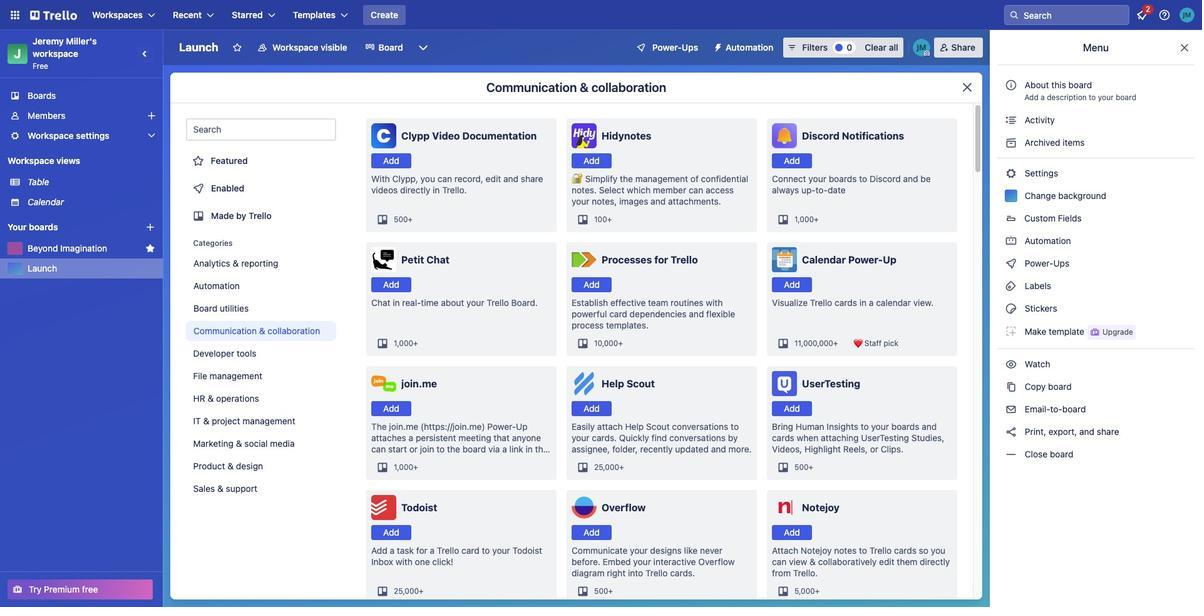 Task type: describe. For each thing, give the bounding box(es) containing it.
5,000
[[794, 587, 815, 596]]

attachments.
[[668, 196, 721, 207]]

add for todoist
[[383, 527, 399, 538]]

customize views image
[[417, 41, 429, 54]]

starred
[[232, 9, 263, 20]]

board down meeting
[[462, 444, 486, 455]]

1 horizontal spatial collaboration
[[591, 80, 666, 95]]

cards inside 'bring human insights to your boards and cards when attaching usertesting studies, videos, highlight reels, or clips.'
[[772, 433, 794, 443]]

board utilities
[[193, 303, 249, 314]]

a right via
[[502, 444, 507, 455]]

miller's
[[66, 36, 97, 46]]

it
[[193, 416, 201, 426]]

directly inside attach notejoy notes to trello cards so you can view & collaboratively edit them directly from trello.
[[920, 557, 950, 567]]

+ for clypp video documentation
[[408, 215, 413, 224]]

and inside "link"
[[1079, 426, 1094, 437]]

up inside the join.me (https://join.me) power-up attaches a persistent meeting that anyone can start or join to the board via a link in the board header.   screenshots
[[516, 421, 528, 432]]

search image
[[1009, 10, 1019, 20]]

bring human insights to your boards and cards when attaching usertesting studies, videos, highlight reels, or clips.
[[772, 421, 944, 455]]

sm image for archived items
[[1005, 136, 1017, 149]]

sm image inside automation button
[[708, 38, 726, 55]]

to inside 'add a task for a trello card to your todoist inbox with one click!'
[[482, 545, 490, 556]]

clypp,
[[392, 173, 418, 184]]

cards. inside communicate your designs like never before. embed your interactive overflow diagram right into trello cards.
[[670, 568, 695, 578]]

2 vertical spatial 1,000
[[394, 463, 413, 472]]

your inside about this board add a description to your board
[[1098, 93, 1114, 102]]

into
[[628, 568, 643, 578]]

your boards with 2 items element
[[8, 220, 126, 235]]

add inside 'add a task for a trello card to your todoist inbox with one click!'
[[371, 545, 387, 556]]

settings link
[[997, 163, 1195, 183]]

card for processes for trello
[[609, 309, 627, 319]]

visualize trello cards in a calendar view.
[[772, 297, 933, 308]]

trello inside attach notejoy notes to trello cards so you can view & collaboratively edit them directly from trello.
[[869, 545, 892, 556]]

boards link
[[0, 86, 163, 106]]

workspace visible button
[[250, 38, 355, 58]]

add button for hidynotes
[[572, 153, 612, 168]]

workspace for workspace visible
[[272, 42, 318, 53]]

to inside connect your boards to discord and be always up-to-date
[[859, 173, 867, 184]]

starred icon image
[[145, 244, 155, 254]]

attach
[[597, 421, 623, 432]]

open information menu image
[[1158, 9, 1171, 21]]

trello inside communicate your designs like never before. embed your interactive overflow diagram right into trello cards.
[[645, 568, 668, 578]]

0 horizontal spatial overflow
[[602, 502, 646, 513]]

management inside 'link'
[[210, 371, 263, 381]]

you inside with clypp, you can record, edit and share videos directly in trello.
[[421, 173, 435, 184]]

time
[[421, 297, 439, 308]]

0 vertical spatial chat
[[426, 254, 450, 265]]

communicate
[[572, 545, 628, 556]]

help inside easily attach help scout conversations to your cards.  quickly find conversations by assignee, folder, recently updated and more.
[[625, 421, 644, 432]]

and inside establish effective team routines with powerful card dependencies and flexible process templates.
[[689, 309, 704, 319]]

can inside attach notejoy notes to trello cards so you can view & collaboratively edit them directly from trello.
[[772, 557, 787, 567]]

1 vertical spatial communication
[[193, 326, 257, 336]]

file management
[[193, 371, 263, 381]]

1 vertical spatial to-
[[1050, 404, 1062, 414]]

inbox
[[371, 557, 393, 567]]

you inside attach notejoy notes to trello cards so you can view & collaboratively edit them directly from trello.
[[931, 545, 945, 556]]

& for communication & collaboration link
[[259, 326, 265, 336]]

sm image for activity
[[1005, 114, 1017, 126]]

watch link
[[997, 354, 1195, 374]]

copy board link
[[997, 377, 1195, 397]]

0 vertical spatial join.me
[[401, 378, 437, 389]]

🔐
[[572, 173, 583, 184]]

add for overflow
[[584, 527, 600, 538]]

always
[[772, 185, 799, 195]]

board.
[[511, 297, 538, 308]]

jeremy miller (jeremymiller198) image
[[1179, 8, 1195, 23]]

process
[[572, 320, 604, 331]]

add for discord notifications
[[784, 155, 800, 166]]

trello down enabled link
[[249, 210, 272, 221]]

& inside attach notejoy notes to trello cards so you can view & collaboratively edit them directly from trello.
[[810, 557, 816, 567]]

never
[[700, 545, 722, 556]]

sm image for stickers
[[1005, 302, 1017, 315]]

25,000 for todoist
[[394, 587, 419, 596]]

+ for discord notifications
[[814, 215, 819, 224]]

add for clypp video documentation
[[383, 155, 399, 166]]

members link
[[0, 106, 163, 126]]

and inside easily attach help scout conversations to your cards.  quickly find conversations by assignee, folder, recently updated and more.
[[711, 444, 726, 455]]

print, export, and share link
[[997, 422, 1195, 442]]

via
[[488, 444, 500, 455]]

+ for help scout
[[619, 463, 624, 472]]

design
[[236, 461, 263, 471]]

board for board utilities
[[193, 303, 217, 314]]

in inside with clypp, you can record, edit and share videos directly in trello.
[[433, 185, 440, 195]]

workspaces button
[[85, 5, 163, 25]]

board down start
[[371, 455, 395, 466]]

power- inside button
[[652, 42, 682, 53]]

calendar link
[[28, 196, 155, 208]]

a left calendar
[[869, 297, 874, 308]]

templates button
[[285, 5, 356, 25]]

made
[[211, 210, 234, 221]]

0 vertical spatial scout
[[627, 378, 655, 389]]

starred button
[[224, 5, 283, 25]]

add button for usertesting
[[772, 401, 812, 416]]

sm image for automation
[[1005, 235, 1017, 247]]

print, export, and share
[[1022, 426, 1119, 437]]

scout inside easily attach help scout conversations to your cards.  quickly find conversations by assignee, folder, recently updated and more.
[[646, 421, 670, 432]]

templates.
[[606, 320, 649, 331]]

500 + for usertesting
[[794, 463, 813, 472]]

1 horizontal spatial communication & collaboration
[[486, 80, 666, 95]]

or inside 'bring human insights to your boards and cards when attaching usertesting studies, videos, highlight reels, or clips.'
[[870, 444, 878, 455]]

2 notifications image
[[1134, 8, 1149, 23]]

imagination
[[60, 243, 107, 254]]

activity
[[1022, 115, 1055, 125]]

0 vertical spatial for
[[654, 254, 668, 265]]

the
[[371, 421, 387, 432]]

clypp video documentation
[[401, 130, 537, 141]]

back to home image
[[30, 5, 77, 25]]

board up 'email-to-board'
[[1048, 381, 1072, 392]]

human
[[796, 421, 824, 432]]

sm image for watch
[[1005, 358, 1017, 371]]

& for the "hr & operations" link
[[208, 393, 214, 404]]

1 vertical spatial power-ups
[[1022, 258, 1072, 269]]

1 vertical spatial communication & collaboration
[[193, 326, 320, 336]]

overflow inside communicate your designs like never before. embed your interactive overflow diagram right into trello cards.
[[698, 557, 735, 567]]

board for board
[[379, 42, 403, 53]]

add button for todoist
[[371, 525, 411, 540]]

0 horizontal spatial boards
[[29, 222, 58, 232]]

500 + for overflow
[[594, 587, 613, 596]]

and inside connect your boards to discord and be always up-to-date
[[903, 173, 918, 184]]

management for the
[[635, 173, 688, 184]]

start
[[388, 444, 407, 455]]

date
[[828, 185, 846, 195]]

add for hidynotes
[[584, 155, 600, 166]]

board up description
[[1068, 80, 1092, 90]]

add button for processes for trello
[[572, 277, 612, 292]]

template
[[1049, 326, 1084, 337]]

+ for petit chat
[[413, 339, 418, 348]]

attach
[[772, 545, 798, 556]]

add inside about this board add a description to your board
[[1024, 93, 1039, 102]]

email-to-board link
[[997, 399, 1195, 419]]

jeremy miller (jeremymiller198) image
[[913, 39, 930, 56]]

power-ups inside button
[[652, 42, 698, 53]]

export,
[[1049, 426, 1077, 437]]

email-to-board
[[1022, 404, 1086, 414]]

share button
[[934, 38, 983, 58]]

jeremy
[[33, 36, 64, 46]]

board utilities link
[[186, 299, 336, 319]]

media
[[270, 438, 295, 449]]

0 vertical spatial by
[[236, 210, 246, 221]]

labels
[[1022, 280, 1051, 291]]

1 horizontal spatial communication
[[486, 80, 577, 95]]

sm image for copy board
[[1005, 381, 1017, 393]]

recent button
[[165, 5, 222, 25]]

make template
[[1022, 326, 1084, 337]]

workspace navigation collapse icon image
[[136, 45, 154, 63]]

in left real-
[[393, 297, 400, 308]]

0 vertical spatial up
[[883, 254, 896, 265]]

like
[[684, 545, 698, 556]]

attaches
[[371, 433, 406, 443]]

trello. inside attach notejoy notes to trello cards so you can view & collaboratively edit them directly from trello.
[[793, 568, 818, 578]]

create button
[[363, 5, 406, 25]]

your boards
[[8, 222, 58, 232]]

add button for clypp video documentation
[[371, 153, 411, 168]]

500 for usertesting
[[794, 463, 809, 472]]

your inside easily attach help scout conversations to your cards.  quickly find conversations by assignee, folder, recently updated and more.
[[572, 433, 589, 443]]

from
[[772, 568, 791, 578]]

assignee,
[[572, 444, 610, 455]]

0 horizontal spatial help
[[602, 378, 624, 389]]

add button for petit chat
[[371, 277, 411, 292]]

tools
[[237, 348, 257, 359]]

1 vertical spatial chat
[[371, 297, 390, 308]]

0 vertical spatial conversations
[[672, 421, 728, 432]]

screenshots
[[430, 455, 480, 466]]

for inside 'add a task for a trello card to your todoist inbox with one click!'
[[416, 545, 427, 556]]

discord inside connect your boards to discord and be always up-to-date
[[870, 173, 901, 184]]

to- inside connect your boards to discord and be always up-to-date
[[815, 185, 828, 195]]

or inside the join.me (https://join.me) power-up attaches a persistent meeting that anyone can start or join to the board via a link in the board header.   screenshots
[[409, 444, 418, 455]]

sm image for make template
[[1005, 325, 1017, 337]]

pick
[[884, 339, 898, 348]]

to inside the join.me (https://join.me) power-up attaches a persistent meeting that anyone can start or join to the board via a link in the board header.   screenshots
[[437, 444, 445, 455]]

0 vertical spatial todoist
[[401, 502, 437, 513]]

1 vertical spatial conversations
[[669, 433, 726, 443]]

add board image
[[145, 222, 155, 232]]

free
[[82, 584, 98, 595]]

add button for notejoy
[[772, 525, 812, 540]]

1,000 + for discord
[[794, 215, 819, 224]]

developer tools
[[193, 348, 257, 359]]

close board
[[1022, 449, 1073, 460]]

0 vertical spatial notejoy
[[802, 502, 839, 513]]

1 vertical spatial automation
[[1022, 235, 1071, 246]]

1 horizontal spatial the
[[535, 444, 548, 455]]

simplify
[[585, 173, 618, 184]]

notes.
[[572, 185, 597, 195]]

activity link
[[997, 110, 1195, 130]]

workspace settings button
[[0, 126, 163, 146]]

confidential
[[701, 173, 748, 184]]

developer
[[193, 348, 235, 359]]

trello. inside with clypp, you can record, edit and share videos directly in trello.
[[442, 185, 467, 195]]

boards inside connect your boards to discord and be always up-to-date
[[829, 173, 857, 184]]

can inside the join.me (https://join.me) power-up attaches a persistent meeting that anyone can start or join to the board via a link in the board header.   screenshots
[[371, 444, 386, 455]]

trello right visualize
[[810, 297, 832, 308]]

workspaces
[[92, 9, 143, 20]]

about this board add a description to your board
[[1024, 80, 1136, 102]]

0
[[847, 42, 852, 53]]

task
[[397, 545, 414, 556]]

card for todoist
[[461, 545, 479, 556]]

add button for join.me
[[371, 401, 411, 416]]

notes,
[[592, 196, 617, 207]]

connect your boards to discord and be always up-to-date
[[772, 173, 931, 195]]

trello inside 'add a task for a trello card to your todoist inbox with one click!'
[[437, 545, 459, 556]]

embed
[[603, 557, 631, 567]]

add button for calendar power-up
[[772, 277, 812, 292]]

25,000 + for help scout
[[594, 463, 624, 472]]

500 + for clypp video documentation
[[394, 215, 413, 224]]

+ for notejoy
[[815, 587, 820, 596]]

cards. inside easily attach help scout conversations to your cards.  quickly find conversations by assignee, folder, recently updated and more.
[[592, 433, 617, 443]]

0 horizontal spatial the
[[447, 444, 460, 455]]

select
[[599, 185, 624, 195]]

video
[[432, 130, 460, 141]]

hidynotes
[[602, 130, 651, 141]]

processes
[[602, 254, 652, 265]]

1 horizontal spatial automation link
[[997, 231, 1195, 251]]

add a task for a trello card to your todoist inbox with one click!
[[371, 545, 542, 567]]



Task type: locate. For each thing, give the bounding box(es) containing it.
sm image inside copy board link
[[1005, 381, 1017, 393]]

and down routines on the right of the page
[[689, 309, 704, 319]]

chat left real-
[[371, 297, 390, 308]]

trello.
[[442, 185, 467, 195], [793, 568, 818, 578]]

boards up studies, at the right bottom
[[891, 421, 919, 432]]

1 vertical spatial scout
[[646, 421, 670, 432]]

try premium free button
[[8, 580, 153, 600]]

1 horizontal spatial automation
[[726, 42, 773, 53]]

file management link
[[186, 366, 336, 386]]

1,000 + down start
[[394, 463, 418, 472]]

sm image for power-ups
[[1005, 257, 1017, 270]]

1 vertical spatial automation link
[[186, 276, 336, 296]]

add button up attach
[[772, 525, 812, 540]]

a
[[1041, 93, 1045, 102], [869, 297, 874, 308], [409, 433, 413, 443], [502, 444, 507, 455], [390, 545, 395, 556], [430, 545, 435, 556]]

for
[[654, 254, 668, 265], [416, 545, 427, 556]]

in down anyone
[[526, 444, 533, 455]]

of
[[690, 173, 699, 184]]

sm image for settings
[[1005, 167, 1017, 180]]

launch down recent dropdown button
[[179, 41, 218, 54]]

management up operations
[[210, 371, 263, 381]]

0 vertical spatial ups
[[682, 42, 698, 53]]

help scout
[[602, 378, 655, 389]]

edit inside with clypp, you can record, edit and share videos directly in trello.
[[486, 173, 501, 184]]

with
[[706, 297, 723, 308], [396, 557, 412, 567]]

0 horizontal spatial share
[[521, 173, 543, 184]]

calendar
[[876, 297, 911, 308]]

0 horizontal spatial cards
[[772, 433, 794, 443]]

add for calendar power-up
[[784, 279, 800, 290]]

0 horizontal spatial todoist
[[401, 502, 437, 513]]

0 horizontal spatial directly
[[400, 185, 430, 195]]

25,000 + down the one
[[394, 587, 424, 596]]

trello right into
[[645, 568, 668, 578]]

0 horizontal spatial collaboration
[[268, 326, 320, 336]]

1 vertical spatial management
[[210, 371, 263, 381]]

launch inside text box
[[179, 41, 218, 54]]

board up activity link
[[1116, 93, 1136, 102]]

star or unstar board image
[[232, 43, 242, 53]]

cards. down interactive on the bottom right of the page
[[670, 568, 695, 578]]

0 horizontal spatial you
[[421, 173, 435, 184]]

videos
[[371, 185, 398, 195]]

500 + down videos
[[394, 215, 413, 224]]

usertesting down 11,000,000 +
[[802, 378, 860, 389]]

1 vertical spatial 25,000 +
[[394, 587, 424, 596]]

1 vertical spatial collaboration
[[268, 326, 320, 336]]

1 horizontal spatial cards.
[[670, 568, 695, 578]]

sm image inside archived items 'link'
[[1005, 136, 1017, 149]]

0 horizontal spatial 500
[[394, 215, 408, 224]]

sm image
[[708, 38, 726, 55], [1005, 114, 1017, 126], [1005, 167, 1017, 180], [1005, 235, 1017, 247], [1005, 257, 1017, 270], [1005, 403, 1017, 416], [1005, 426, 1017, 438], [1005, 448, 1017, 461]]

6 sm image from the top
[[1005, 381, 1017, 393]]

automation link up "power-ups" link
[[997, 231, 1195, 251]]

25,000 + for todoist
[[394, 587, 424, 596]]

insights
[[827, 421, 858, 432]]

background
[[1058, 190, 1106, 201]]

1 vertical spatial ups
[[1053, 258, 1069, 269]]

+ down real-
[[413, 339, 418, 348]]

25,000 down assignee,
[[594, 463, 619, 472]]

1 vertical spatial board
[[193, 303, 217, 314]]

0 horizontal spatial power-ups
[[652, 42, 698, 53]]

real-
[[402, 297, 421, 308]]

notifications
[[842, 130, 904, 141]]

management for project
[[243, 416, 296, 426]]

videos,
[[772, 444, 802, 455]]

the
[[620, 173, 633, 184], [447, 444, 460, 455], [535, 444, 548, 455]]

0 horizontal spatial launch
[[28, 263, 57, 274]]

jeremy miller's workspace link
[[33, 36, 99, 59]]

sm image inside "power-ups" link
[[1005, 257, 1017, 270]]

marketing & social media
[[193, 438, 295, 449]]

0 vertical spatial share
[[521, 173, 543, 184]]

and
[[503, 173, 518, 184], [903, 173, 918, 184], [651, 196, 666, 207], [689, 309, 704, 319], [922, 421, 937, 432], [1079, 426, 1094, 437], [711, 444, 726, 455]]

+ for join.me
[[413, 463, 418, 472]]

edit inside attach notejoy notes to trello cards so you can view & collaboratively edit them directly from trello.
[[879, 557, 894, 567]]

trello up routines on the right of the page
[[671, 254, 698, 265]]

make
[[1025, 326, 1046, 337]]

boards inside 'bring human insights to your boards and cards when attaching usertesting studies, videos, highlight reels, or clips.'
[[891, 421, 919, 432]]

workspace views
[[8, 155, 80, 166]]

0 horizontal spatial 25,000
[[394, 587, 419, 596]]

0 horizontal spatial usertesting
[[802, 378, 860, 389]]

a down about
[[1041, 93, 1045, 102]]

ups inside button
[[682, 42, 698, 53]]

1 sm image from the top
[[1005, 136, 1017, 149]]

up up anyone
[[516, 421, 528, 432]]

2 vertical spatial 1,000 +
[[394, 463, 418, 472]]

and inside with clypp, you can record, edit and share videos directly in trello.
[[503, 173, 518, 184]]

1 horizontal spatial 25,000 +
[[594, 463, 624, 472]]

0 vertical spatial you
[[421, 173, 435, 184]]

0 horizontal spatial discord
[[802, 130, 840, 141]]

add button up the
[[371, 401, 411, 416]]

the inside 🔐 simplify the management of confidential notes. select which member can access your notes, images and attachments.
[[620, 173, 633, 184]]

sm image for close board
[[1005, 448, 1017, 461]]

1 or from the left
[[409, 444, 418, 455]]

made by trello link
[[186, 203, 336, 229]]

diagram
[[572, 568, 604, 578]]

archived items link
[[997, 133, 1195, 153]]

cards up ❤️
[[835, 297, 857, 308]]

+ up petit
[[408, 215, 413, 224]]

sm image inside watch link
[[1005, 358, 1017, 371]]

templates
[[293, 9, 336, 20]]

join.me up (https://join.me)
[[401, 378, 437, 389]]

2 vertical spatial workspace
[[8, 155, 54, 166]]

1,000 down start
[[394, 463, 413, 472]]

description
[[1047, 93, 1087, 102]]

0 vertical spatial 500
[[394, 215, 408, 224]]

0 horizontal spatial with
[[396, 557, 412, 567]]

0 vertical spatial discord
[[802, 130, 840, 141]]

card
[[609, 309, 627, 319], [461, 545, 479, 556]]

power- inside the join.me (https://join.me) power-up attaches a persistent meeting that anyone can start or join to the board via a link in the board header.   screenshots
[[487, 421, 516, 432]]

powerful
[[572, 309, 607, 319]]

1 horizontal spatial chat
[[426, 254, 450, 265]]

sales
[[193, 483, 215, 494]]

add for usertesting
[[784, 403, 800, 414]]

sales & support link
[[186, 479, 336, 499]]

to inside easily attach help scout conversations to your cards.  quickly find conversations by assignee, folder, recently updated and more.
[[731, 421, 739, 432]]

this member is an admin of this board. image
[[924, 51, 930, 56]]

workspace inside workspace settings dropdown button
[[28, 130, 74, 141]]

your inside connect your boards to discord and be always up-to-date
[[808, 173, 826, 184]]

sm image inside close board link
[[1005, 448, 1017, 461]]

can up from
[[772, 557, 787, 567]]

1 vertical spatial discord
[[870, 173, 901, 184]]

1 horizontal spatial share
[[1097, 426, 1119, 437]]

workspace down templates
[[272, 42, 318, 53]]

share inside "link"
[[1097, 426, 1119, 437]]

sm image for email-to-board
[[1005, 403, 1017, 416]]

2 vertical spatial 500 +
[[594, 587, 613, 596]]

communicate your designs like never before. embed your interactive overflow diagram right into trello cards.
[[572, 545, 735, 578]]

sm image left archived
[[1005, 136, 1017, 149]]

1 vertical spatial 25,000
[[394, 587, 419, 596]]

11,000,000 +
[[794, 339, 838, 348]]

launch down beyond
[[28, 263, 57, 274]]

and inside 'bring human insights to your boards and cards when attaching usertesting studies, videos, highlight reels, or clips.'
[[922, 421, 937, 432]]

your inside 'add a task for a trello card to your todoist inbox with one click!'
[[492, 545, 510, 556]]

add button up with
[[371, 153, 411, 168]]

2 horizontal spatial the
[[620, 173, 633, 184]]

card inside 'add a task for a trello card to your todoist inbox with one click!'
[[461, 545, 479, 556]]

can down of
[[689, 185, 703, 195]]

1 vertical spatial share
[[1097, 426, 1119, 437]]

management inside 🔐 simplify the management of confidential notes. select which member can access your notes, images and attachments.
[[635, 173, 688, 184]]

1 vertical spatial directly
[[920, 557, 950, 567]]

and left be
[[903, 173, 918, 184]]

1 horizontal spatial help
[[625, 421, 644, 432]]

+ for processes for trello
[[618, 339, 623, 348]]

to- up export,
[[1050, 404, 1062, 414]]

upgrade button
[[1087, 325, 1136, 340]]

workspace down members
[[28, 130, 74, 141]]

chat in real-time about your trello board.
[[371, 297, 538, 308]]

+ down the one
[[419, 587, 424, 596]]

1 vertical spatial calendar
[[802, 254, 846, 265]]

clear all
[[865, 42, 898, 53]]

share
[[521, 173, 543, 184], [1097, 426, 1119, 437]]

notejoy up view
[[801, 545, 832, 556]]

0 horizontal spatial by
[[236, 210, 246, 221]]

sm image for labels
[[1005, 280, 1017, 292]]

1 horizontal spatial boards
[[829, 173, 857, 184]]

sm image inside automation link
[[1005, 235, 1017, 247]]

1 horizontal spatial directly
[[920, 557, 950, 567]]

+ down templates.
[[618, 339, 623, 348]]

Board name text field
[[173, 38, 225, 58]]

1 vertical spatial boards
[[29, 222, 58, 232]]

10,000 +
[[594, 339, 623, 348]]

can
[[437, 173, 452, 184], [689, 185, 703, 195], [371, 444, 386, 455], [772, 557, 787, 567]]

help up quickly
[[625, 421, 644, 432]]

for right 'processes'
[[654, 254, 668, 265]]

it & project management
[[193, 416, 296, 426]]

communication up developer tools
[[193, 326, 257, 336]]

1 vertical spatial cards.
[[670, 568, 695, 578]]

the up screenshots at the bottom left
[[447, 444, 460, 455]]

+ down notes,
[[607, 215, 612, 224]]

trello left "board."
[[487, 297, 509, 308]]

0 vertical spatial edit
[[486, 173, 501, 184]]

2 vertical spatial automation
[[193, 280, 240, 291]]

cards inside attach notejoy notes to trello cards so you can view & collaboratively edit them directly from trello.
[[894, 545, 916, 556]]

add button up the task
[[371, 525, 411, 540]]

1 vertical spatial todoist
[[512, 545, 542, 556]]

help
[[602, 378, 624, 389], [625, 421, 644, 432]]

0 vertical spatial cards.
[[592, 433, 617, 443]]

in left calendar
[[859, 297, 867, 308]]

add for petit chat
[[383, 279, 399, 290]]

you
[[421, 173, 435, 184], [931, 545, 945, 556]]

0 vertical spatial 1,000
[[794, 215, 814, 224]]

chat right petit
[[426, 254, 450, 265]]

beyond
[[28, 243, 58, 254]]

a left the task
[[390, 545, 395, 556]]

sm image inside settings link
[[1005, 167, 1017, 180]]

join.me
[[401, 378, 437, 389], [389, 421, 418, 432]]

in inside the join.me (https://join.me) power-up attaches a persistent meeting that anyone can start or join to the board via a link in the board header.   screenshots
[[526, 444, 533, 455]]

a inside about this board add a description to your board
[[1041, 93, 1045, 102]]

& for product & design link
[[228, 461, 234, 471]]

table
[[28, 177, 49, 187]]

directly inside with clypp, you can record, edit and share videos directly in trello.
[[400, 185, 430, 195]]

sm image
[[1005, 136, 1017, 149], [1005, 280, 1017, 292], [1005, 302, 1017, 315], [1005, 325, 1017, 337], [1005, 358, 1017, 371], [1005, 381, 1017, 393]]

500 down the diagram
[[594, 587, 608, 596]]

0 vertical spatial boards
[[829, 173, 857, 184]]

todoist inside 'add a task for a trello card to your todoist inbox with one click!'
[[512, 545, 542, 556]]

directly down clypp,
[[400, 185, 430, 195]]

to- right always
[[815, 185, 828, 195]]

or up header. on the left bottom
[[409, 444, 418, 455]]

usertesting inside 'bring human insights to your boards and cards when attaching usertesting studies, videos, highlight reels, or clips.'
[[861, 433, 909, 443]]

notejoy inside attach notejoy notes to trello cards so you can view & collaboratively edit them directly from trello.
[[801, 545, 832, 556]]

scout up quickly
[[627, 378, 655, 389]]

or
[[409, 444, 418, 455], [870, 444, 878, 455]]

which
[[627, 185, 651, 195]]

join.me up attaches
[[389, 421, 418, 432]]

0 vertical spatial usertesting
[[802, 378, 860, 389]]

automation inside button
[[726, 42, 773, 53]]

usertesting up clips.
[[861, 433, 909, 443]]

discord left notifications
[[802, 130, 840, 141]]

add for notejoy
[[784, 527, 800, 538]]

4 sm image from the top
[[1005, 325, 1017, 337]]

& inside "link"
[[233, 258, 239, 269]]

+ for usertesting
[[809, 463, 813, 472]]

card inside establish effective team routines with powerful card dependencies and flexible process templates.
[[609, 309, 627, 319]]

workspace
[[272, 42, 318, 53], [28, 130, 74, 141], [8, 155, 54, 166]]

1 vertical spatial workspace
[[28, 130, 74, 141]]

0 vertical spatial communication & collaboration
[[486, 80, 666, 95]]

attaching
[[821, 433, 859, 443]]

join.me inside the join.me (https://join.me) power-up attaches a persistent meeting that anyone can start or join to the board via a link in the board header.   screenshots
[[389, 421, 418, 432]]

0 horizontal spatial automation link
[[186, 276, 336, 296]]

add button for discord notifications
[[772, 153, 812, 168]]

25,000 for help scout
[[594, 463, 619, 472]]

add button up visualize
[[772, 277, 812, 292]]

menu
[[1083, 42, 1109, 53]]

0 vertical spatial 500 +
[[394, 215, 413, 224]]

recently
[[640, 444, 673, 455]]

1 vertical spatial with
[[396, 557, 412, 567]]

product & design
[[193, 461, 263, 471]]

cards. down attach
[[592, 433, 617, 443]]

trello up collaboratively
[[869, 545, 892, 556]]

0 vertical spatial workspace
[[272, 42, 318, 53]]

beyond imagination
[[28, 243, 107, 254]]

board left utilities in the left of the page
[[193, 303, 217, 314]]

500 down videos,
[[794, 463, 809, 472]]

communication up documentation
[[486, 80, 577, 95]]

calendar
[[28, 197, 64, 207], [802, 254, 846, 265]]

calendar for calendar power-up
[[802, 254, 846, 265]]

sm image inside email-to-board link
[[1005, 403, 1017, 416]]

sm image left make
[[1005, 325, 1017, 337]]

processes for trello
[[602, 254, 698, 265]]

can inside with clypp, you can record, edit and share videos directly in trello.
[[437, 173, 452, 184]]

1,000 + down up-
[[794, 215, 819, 224]]

add button up connect
[[772, 153, 812, 168]]

add button for help scout
[[572, 401, 612, 416]]

made by trello
[[211, 210, 272, 221]]

0 vertical spatial help
[[602, 378, 624, 389]]

Search text field
[[186, 118, 336, 141]]

primary element
[[0, 0, 1202, 30]]

with
[[371, 173, 390, 184]]

automation link down analytics & reporting "link"
[[186, 276, 336, 296]]

500 for overflow
[[594, 587, 608, 596]]

1 vertical spatial by
[[728, 433, 738, 443]]

share down email-to-board link
[[1097, 426, 1119, 437]]

share left 🔐
[[521, 173, 543, 184]]

2 sm image from the top
[[1005, 280, 1017, 292]]

add for join.me
[[383, 403, 399, 414]]

& for it & project management link
[[204, 416, 210, 426]]

2 or from the left
[[870, 444, 878, 455]]

to inside 'bring human insights to your boards and cards when attaching usertesting studies, videos, highlight reels, or clips.'
[[861, 421, 869, 432]]

a up the one
[[430, 545, 435, 556]]

0 vertical spatial 1,000 +
[[794, 215, 819, 224]]

1,000 + down real-
[[394, 339, 418, 348]]

your inside 🔐 simplify the management of confidential notes. select which member can access your notes, images and attachments.
[[572, 196, 589, 207]]

by right made
[[236, 210, 246, 221]]

& for sales & support link
[[218, 483, 224, 494]]

sm image for print, export, and share
[[1005, 426, 1017, 438]]

right
[[607, 568, 626, 578]]

500 + down videos,
[[794, 463, 813, 472]]

board up print, export, and share
[[1062, 404, 1086, 414]]

add button up easily in the left of the page
[[572, 401, 612, 416]]

+ down persistent at the bottom left
[[413, 463, 418, 472]]

1 horizontal spatial board
[[379, 42, 403, 53]]

1,000 down real-
[[394, 339, 413, 348]]

1 vertical spatial notejoy
[[801, 545, 832, 556]]

share inside with clypp, you can record, edit and share videos directly in trello.
[[521, 173, 543, 184]]

0 vertical spatial calendar
[[28, 197, 64, 207]]

+ for hidynotes
[[607, 215, 612, 224]]

calendar for calendar
[[28, 197, 64, 207]]

with down the task
[[396, 557, 412, 567]]

& for analytics & reporting "link"
[[233, 258, 239, 269]]

sm image inside labels link
[[1005, 280, 1017, 292]]

connect
[[772, 173, 806, 184]]

1 vertical spatial edit
[[879, 557, 894, 567]]

hr & operations link
[[186, 389, 336, 409]]

usertesting
[[802, 378, 860, 389], [861, 433, 909, 443]]

ups left automation button
[[682, 42, 698, 53]]

reels,
[[843, 444, 868, 455]]

1 horizontal spatial to-
[[1050, 404, 1062, 414]]

your inside 'bring human insights to your boards and cards when attaching usertesting studies, videos, highlight reels, or clips.'
[[871, 421, 889, 432]]

to inside attach notejoy notes to trello cards so you can view & collaboratively edit them directly from trello.
[[859, 545, 867, 556]]

500 +
[[394, 215, 413, 224], [794, 463, 813, 472], [594, 587, 613, 596]]

copy board
[[1022, 381, 1072, 392]]

0 horizontal spatial chat
[[371, 297, 390, 308]]

meeting
[[458, 433, 491, 443]]

0 horizontal spatial 500 +
[[394, 215, 413, 224]]

1 horizontal spatial calendar
[[802, 254, 846, 265]]

management down the "hr & operations" link
[[243, 416, 296, 426]]

stickers link
[[997, 299, 1195, 319]]

+ left ❤️
[[833, 339, 838, 348]]

discord left be
[[870, 173, 901, 184]]

sm image inside activity link
[[1005, 114, 1017, 126]]

1 horizontal spatial with
[[706, 297, 723, 308]]

0 vertical spatial cards
[[835, 297, 857, 308]]

add for help scout
[[584, 403, 600, 414]]

highlight
[[804, 444, 841, 455]]

to inside about this board add a description to your board
[[1089, 93, 1096, 102]]

view.
[[913, 297, 933, 308]]

3 sm image from the top
[[1005, 302, 1017, 315]]

trello. down record,
[[442, 185, 467, 195]]

500 down videos
[[394, 215, 408, 224]]

a right attaches
[[409, 433, 413, 443]]

persistent
[[416, 433, 456, 443]]

collaboration
[[591, 80, 666, 95], [268, 326, 320, 336]]

chat
[[426, 254, 450, 265], [371, 297, 390, 308]]

clear all button
[[860, 38, 903, 58]]

0 vertical spatial to-
[[815, 185, 828, 195]]

1,000 + for petit
[[394, 339, 418, 348]]

2 horizontal spatial automation
[[1022, 235, 1071, 246]]

with inside establish effective team routines with powerful card dependencies and flexible process templates.
[[706, 297, 723, 308]]

1 vertical spatial cards
[[772, 433, 794, 443]]

add button for overflow
[[572, 525, 612, 540]]

by inside easily attach help scout conversations to your cards.  quickly find conversations by assignee, folder, recently updated and more.
[[728, 433, 738, 443]]

500 + down the right
[[594, 587, 613, 596]]

+ for todoist
[[419, 587, 424, 596]]

stickers
[[1022, 303, 1057, 314]]

board left "customize views" icon
[[379, 42, 403, 53]]

enabled
[[211, 183, 244, 193]]

2 horizontal spatial 500
[[794, 463, 809, 472]]

visualize
[[772, 297, 808, 308]]

Search field
[[1019, 6, 1129, 24]]

25,000 down the one
[[394, 587, 419, 596]]

& for marketing & social media link
[[236, 438, 242, 449]]

0 horizontal spatial up
[[516, 421, 528, 432]]

+ for overflow
[[608, 587, 613, 596]]

sm image inside stickers link
[[1005, 302, 1017, 315]]

0 vertical spatial automation link
[[997, 231, 1195, 251]]

effective
[[610, 297, 646, 308]]

with inside 'add a task for a trello card to your todoist inbox with one click!'
[[396, 557, 412, 567]]

can inside 🔐 simplify the management of confidential notes. select which member can access your notes, images and attachments.
[[689, 185, 703, 195]]

board
[[1068, 80, 1092, 90], [1116, 93, 1136, 102], [1048, 381, 1072, 392], [1062, 404, 1086, 414], [462, 444, 486, 455], [1050, 449, 1073, 460], [371, 455, 395, 466]]

1 vertical spatial you
[[931, 545, 945, 556]]

boards
[[829, 173, 857, 184], [29, 222, 58, 232], [891, 421, 919, 432]]

5 sm image from the top
[[1005, 358, 1017, 371]]

2 vertical spatial management
[[243, 416, 296, 426]]

0 vertical spatial directly
[[400, 185, 430, 195]]

be
[[921, 173, 931, 184]]

1 horizontal spatial for
[[654, 254, 668, 265]]

workspace for workspace settings
[[28, 130, 74, 141]]

change background link
[[997, 186, 1195, 206]]

1,000 for discord
[[794, 215, 814, 224]]

cards down bring
[[772, 433, 794, 443]]

boards
[[28, 90, 56, 101]]

you right so
[[931, 545, 945, 556]]

0 vertical spatial automation
[[726, 42, 773, 53]]

settings
[[76, 130, 109, 141]]

sm image inside print, export, and share "link"
[[1005, 426, 1017, 438]]

board down export,
[[1050, 449, 1073, 460]]

workspace for workspace views
[[8, 155, 54, 166]]

power-ups link
[[997, 254, 1195, 274]]

1 vertical spatial 500 +
[[794, 463, 813, 472]]

or left clips.
[[870, 444, 878, 455]]

0 vertical spatial launch
[[179, 41, 218, 54]]

calendar power-up
[[802, 254, 896, 265]]

collaboratively
[[818, 557, 877, 567]]

1,000 for petit
[[394, 339, 413, 348]]

workspace inside workspace visible button
[[272, 42, 318, 53]]

and inside 🔐 simplify the management of confidential notes. select which member can access your notes, images and attachments.
[[651, 196, 666, 207]]

quickly
[[619, 433, 649, 443]]

0 horizontal spatial to-
[[815, 185, 828, 195]]

directly down so
[[920, 557, 950, 567]]

0 horizontal spatial edit
[[486, 173, 501, 184]]

1 horizontal spatial trello.
[[793, 568, 818, 578]]

the down anyone
[[535, 444, 548, 455]]

add for processes for trello
[[584, 279, 600, 290]]

you right clypp,
[[421, 173, 435, 184]]

sm image left copy at the right bottom
[[1005, 381, 1017, 393]]

500 for clypp video documentation
[[394, 215, 408, 224]]

sm image left labels
[[1005, 280, 1017, 292]]

management up member
[[635, 173, 688, 184]]

designs
[[650, 545, 682, 556]]

when
[[797, 433, 818, 443]]



Task type: vqa. For each thing, say whether or not it's contained in the screenshot.


